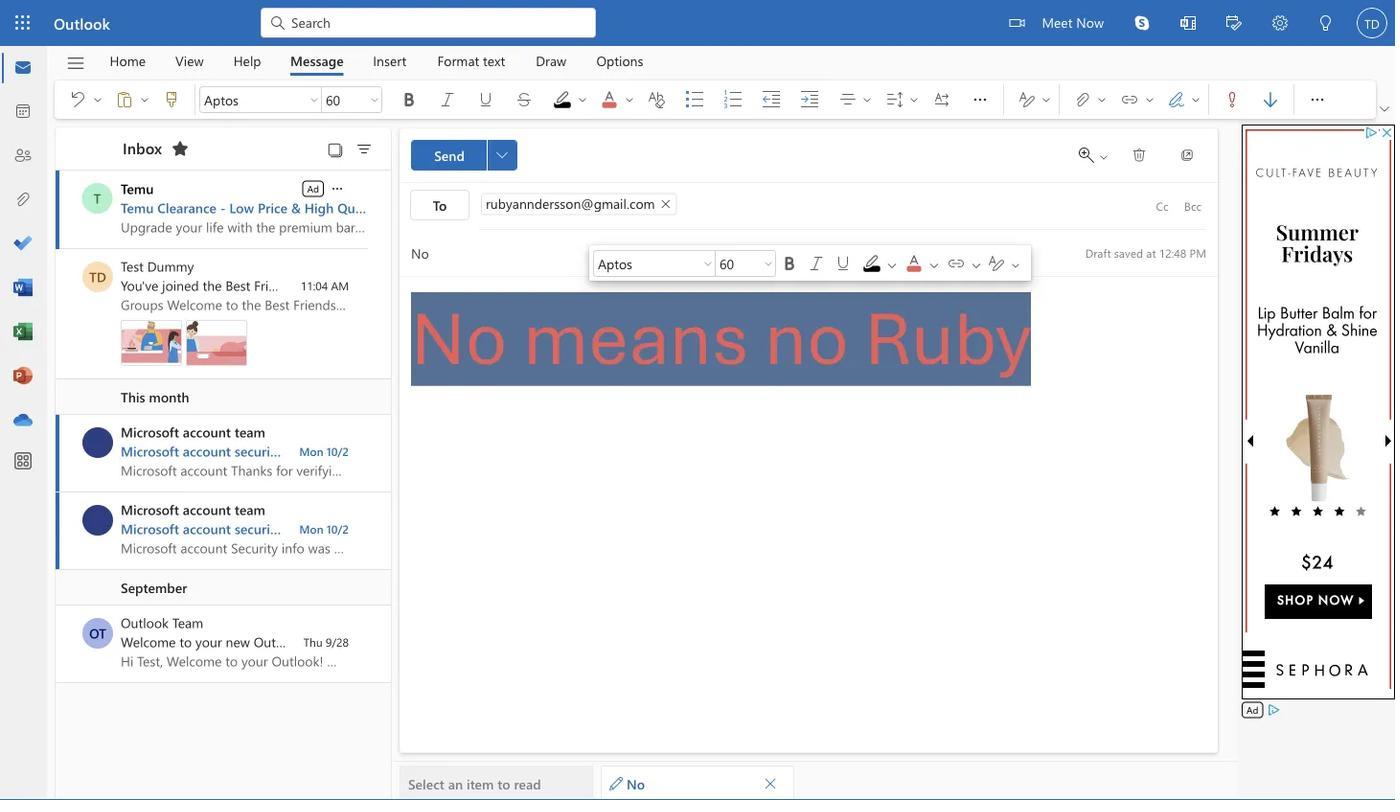 Task type: describe. For each thing, give the bounding box(es) containing it.
draw
[[536, 52, 567, 70]]

message list no conversations selected list box
[[56, 171, 391, 800]]


[[1223, 90, 1242, 109]]

1 vertical spatial  button
[[941, 250, 968, 277]]

no
[[765, 292, 850, 386]]

clearance
[[157, 199, 217, 217]]

thu
[[304, 635, 323, 650]]

info for verification
[[286, 442, 310, 460]]

rubyanndersson@gmail.com button
[[481, 193, 677, 215]]

1 microsoft from the top
[[121, 423, 179, 441]]

bullets image
[[685, 90, 724, 109]]

ad inside message list no conversations selected 'list box'
[[307, 182, 319, 195]]

1 horizontal spatial no
[[627, 775, 645, 793]]

 for  dropdown button
[[971, 90, 990, 109]]

help button
[[219, 46, 276, 76]]

outlook team
[[121, 614, 203, 632]]

send button
[[411, 140, 488, 171]]

decrease indent image
[[762, 90, 800, 109]]

 
[[839, 90, 873, 109]]

bcc
[[1185, 198, 1202, 214]]

 button for font size text field
[[830, 250, 857, 277]]

send
[[434, 146, 465, 164]]

Search field
[[290, 12, 585, 32]]

 for rightmost  popup button
[[1309, 90, 1328, 109]]

-
[[220, 199, 226, 217]]

to button
[[410, 190, 470, 220]]

your
[[196, 633, 222, 651]]

an
[[448, 775, 463, 793]]

high
[[305, 199, 334, 217]]

Select a conversation checkbox
[[82, 262, 121, 292]]

td image
[[1357, 8, 1388, 38]]

include group
[[1064, 81, 1205, 119]]

format
[[438, 52, 480, 70]]

 inside  
[[1097, 94, 1108, 105]]

 button
[[1214, 84, 1252, 115]]


[[1079, 148, 1095, 163]]

 button
[[923, 84, 962, 115]]

the
[[203, 277, 222, 294]]

word image
[[13, 279, 33, 298]]

options button
[[582, 46, 658, 76]]

11:04 am
[[301, 278, 349, 293]]

 button
[[1121, 140, 1159, 171]]


[[839, 90, 858, 109]]

outlook team image
[[82, 618, 113, 649]]

 button right font size text field
[[761, 250, 777, 277]]

 button
[[152, 84, 191, 115]]

2 microsoft from the top
[[121, 442, 179, 460]]

microsoft account team image
[[82, 505, 113, 536]]

Font size text field
[[322, 88, 366, 111]]


[[1273, 15, 1288, 31]]

font color image inside basic text group
[[600, 90, 638, 109]]

4 microsoft from the top
[[121, 520, 179, 538]]

cc
[[1157, 198, 1169, 214]]

 button
[[1258, 0, 1304, 48]]

powerpoint image
[[13, 367, 33, 386]]

 button inside clipboard group
[[137, 84, 152, 115]]

draw button
[[522, 46, 581, 76]]

 button inside clipboard group
[[90, 84, 105, 115]]

microsoft account security info verification
[[121, 442, 381, 460]]

added
[[340, 520, 378, 538]]

microsoft account team for microsoft account security info was added
[[121, 501, 266, 519]]

  
[[780, 254, 853, 273]]

 inside  
[[139, 94, 151, 105]]

microsoft account team image
[[82, 428, 113, 458]]

temu image
[[82, 183, 113, 214]]


[[1181, 15, 1196, 31]]

temu for temu
[[121, 180, 154, 197]]

dummy
[[147, 257, 194, 275]]

1 horizontal spatial ad
[[1247, 704, 1259, 717]]

text
[[483, 52, 505, 70]]

1 attachment thumbnail image from the left
[[121, 320, 182, 366]]

 inside  
[[1191, 94, 1202, 105]]

calendar image
[[13, 103, 33, 122]]

 button
[[1252, 84, 1290, 115]]

Select a conversation checkbox
[[82, 505, 121, 536]]

 button
[[58, 84, 90, 115]]

 button right font size text box
[[367, 86, 383, 113]]

 button
[[57, 47, 95, 80]]

info for was
[[286, 520, 310, 538]]

format text button
[[423, 46, 520, 76]]

Message body, press Alt+F10 to exit text field
[[411, 292, 1207, 559]]

welcome to your new outlook.com account
[[121, 633, 381, 651]]

 left draft
[[1010, 260, 1022, 271]]

Add a subject text field
[[400, 238, 1069, 268]]


[[66, 53, 86, 73]]

test dummy
[[121, 257, 194, 275]]

group
[[332, 277, 367, 294]]

1 horizontal spatial  button
[[1299, 81, 1337, 119]]

you've joined the best friends chat group
[[121, 277, 367, 294]]

select
[[408, 775, 445, 793]]

10/2 for verification
[[327, 444, 349, 459]]

clipboard group
[[58, 81, 191, 119]]

 button for font size text box
[[467, 84, 505, 115]]

ot
[[89, 625, 106, 642]]

 button
[[165, 133, 196, 164]]


[[1074, 90, 1093, 109]]

no inside text box
[[411, 292, 508, 386]]

select an item to read button
[[400, 766, 593, 800]]

td
[[89, 268, 106, 286]]

 right   
[[886, 259, 899, 272]]


[[1132, 148, 1148, 163]]

price
[[258, 199, 288, 217]]

september
[[121, 579, 187, 597]]

message
[[290, 52, 344, 70]]

 button
[[1120, 0, 1166, 46]]


[[1319, 15, 1334, 31]]

numbering image
[[724, 90, 762, 109]]

meet
[[1042, 13, 1073, 31]]

 right font size text field
[[763, 258, 775, 269]]

microsoft account security info was added
[[121, 520, 378, 538]]

 
[[1018, 90, 1053, 109]]

 inside button
[[476, 90, 496, 109]]

font text field for  button above no means no ruby
[[594, 252, 700, 275]]


[[355, 140, 374, 159]]

1 vertical spatial 
[[987, 254, 1007, 273]]

font text field for  button under 'message' button
[[200, 88, 306, 111]]

 button for  button within the basic text group
[[429, 84, 467, 115]]

increase indent image
[[800, 90, 839, 109]]

options
[[597, 52, 644, 70]]

 
[[1079, 148, 1110, 163]]


[[327, 141, 344, 159]]

11:04
[[301, 278, 328, 293]]

mt for microsoft account security info was added
[[88, 511, 108, 529]]

 button inside reading pane main content
[[487, 140, 518, 171]]


[[886, 90, 905, 109]]

2 attachment thumbnail image from the left
[[186, 320, 247, 366]]

meet now
[[1042, 13, 1104, 31]]

test dummy image
[[82, 262, 113, 292]]

friends
[[254, 277, 297, 294]]

month
[[149, 388, 189, 406]]

temu for temu clearance - low price & high quality
[[121, 199, 154, 217]]

1 horizontal spatial 
[[1018, 90, 1037, 109]]

 up ruby
[[970, 259, 984, 272]]

 
[[1121, 90, 1156, 109]]

onedrive image
[[13, 411, 33, 430]]

pm
[[1190, 245, 1207, 260]]

microsoft account team for microsoft account security info verification
[[121, 423, 266, 441]]

team for verification
[[235, 423, 266, 441]]

temu clearance - low price & high quality
[[121, 199, 381, 217]]

 inside  
[[862, 94, 873, 105]]

   
[[947, 254, 1022, 273]]

outlook for outlook
[[54, 12, 110, 33]]



Task type: locate. For each thing, give the bounding box(es) containing it.
 for right  popup button
[[1380, 104, 1390, 114]]

view
[[176, 52, 204, 70]]

0 vertical spatial text highlight color image
[[553, 90, 591, 109]]

1 horizontal spatial  button
[[777, 250, 803, 277]]

1 vertical spatial mon 10/2
[[299, 522, 349, 537]]

2 team from the top
[[235, 501, 266, 519]]

am
[[331, 278, 349, 293]]

draft saved at 12:48 pm
[[1086, 245, 1207, 260]]

font color image left ""
[[600, 90, 638, 109]]

reading pane main content
[[392, 120, 1238, 800]]

info
[[286, 442, 310, 460], [286, 520, 310, 538]]

 right 
[[139, 94, 151, 105]]


[[515, 90, 534, 109]]

 right 
[[1099, 151, 1110, 163]]

no means no ruby application
[[0, 0, 1396, 800]]

1 temu from the top
[[121, 180, 154, 197]]

account
[[183, 423, 231, 441], [183, 442, 231, 460], [183, 501, 231, 519], [183, 520, 231, 538], [334, 633, 381, 651]]

0 horizontal spatial 
[[476, 90, 496, 109]]

Select a conversation checkbox
[[82, 618, 121, 649]]

security for verification
[[235, 442, 282, 460]]

text highlight color image right   
[[863, 254, 901, 273]]

 down insert 'button'
[[400, 90, 419, 109]]

 up ruby
[[987, 254, 1007, 273]]

0 vertical spatial mt
[[88, 434, 108, 452]]

0 vertical spatial ad
[[307, 182, 319, 195]]

1 info from the top
[[286, 442, 310, 460]]

0 vertical spatial mon
[[299, 444, 324, 459]]


[[438, 90, 457, 109], [807, 254, 826, 273]]

 down "to" text box
[[834, 254, 853, 273]]


[[933, 90, 952, 109]]

0 horizontal spatial  button
[[941, 250, 968, 277]]

mon 10/2 up was at the left bottom of page
[[299, 444, 349, 459]]

outlook up welcome
[[121, 614, 169, 632]]

0 vertical spatial 
[[400, 90, 419, 109]]

10/2 for was
[[327, 522, 349, 537]]

mon
[[299, 444, 324, 459], [299, 522, 324, 537]]


[[1168, 90, 1187, 109]]

 button left 
[[467, 84, 505, 115]]


[[115, 90, 134, 109]]

temu right t
[[121, 180, 154, 197]]

people image
[[13, 147, 33, 166]]

 down td icon
[[1380, 104, 1390, 114]]

home button
[[95, 46, 160, 76]]

 button down 'message' button
[[307, 86, 322, 113]]

inbox 
[[123, 137, 190, 158]]

 inside button
[[438, 90, 457, 109]]

more apps image
[[13, 452, 33, 472]]

2 temu from the top
[[121, 199, 154, 217]]

mon left added
[[299, 522, 324, 537]]

 button up ruby
[[941, 250, 968, 277]]

outlook for outlook team
[[121, 614, 169, 632]]

0 vertical spatial 10/2
[[327, 444, 349, 459]]

basic text group
[[199, 81, 1000, 119]]

1 horizontal spatial 
[[971, 90, 990, 109]]

2 info from the top
[[286, 520, 310, 538]]

1 10/2 from the top
[[327, 444, 349, 459]]

new
[[226, 633, 250, 651]]

1 vertical spatial 10/2
[[327, 522, 349, 537]]

you've
[[121, 277, 159, 294]]

tab list
[[95, 46, 659, 76]]


[[764, 777, 777, 790]]

september heading
[[56, 570, 391, 606]]

 inside  
[[1145, 94, 1156, 105]]

 
[[1074, 90, 1108, 109]]

 button
[[505, 84, 544, 115]]

3 microsoft from the top
[[121, 501, 179, 519]]

mt inside microsoft account team image
[[88, 434, 108, 452]]

info left verification
[[286, 442, 310, 460]]

0 vertical spatial  button
[[390, 84, 429, 115]]

0 horizontal spatial outlook
[[54, 12, 110, 33]]

mon up was at the left bottom of page
[[299, 444, 324, 459]]

left-rail-appbar navigation
[[4, 46, 42, 443]]

 inside basic text group
[[400, 90, 419, 109]]

1 horizontal spatial font color image
[[905, 254, 943, 273]]

microsoft account team up microsoft account security info was added
[[121, 501, 266, 519]]

2 microsoft account team from the top
[[121, 501, 266, 519]]

1 vertical spatial 
[[497, 150, 508, 161]]

 right  button
[[971, 90, 990, 109]]

no
[[411, 292, 508, 386], [627, 775, 645, 793]]

0 vertical spatial 
[[1121, 90, 1140, 109]]

0 horizontal spatial 
[[438, 90, 457, 109]]

 inside reading pane main content
[[497, 150, 508, 161]]

 inside  
[[909, 94, 920, 105]]

1 vertical spatial  button
[[487, 140, 518, 171]]

format text
[[438, 52, 505, 70]]

1 horizontal spatial attachment thumbnail image
[[186, 320, 247, 366]]

0 vertical spatial font text field
[[200, 88, 306, 111]]

1 security from the top
[[235, 442, 282, 460]]

mon 10/2 for was
[[299, 522, 349, 537]]

mon for verification
[[299, 444, 324, 459]]

0 horizontal spatial 
[[400, 90, 419, 109]]

1 horizontal spatial to
[[498, 775, 511, 793]]

1 team from the top
[[235, 423, 266, 441]]

 right font size text field
[[780, 254, 800, 273]]

 up high
[[330, 181, 345, 197]]

tab list containing home
[[95, 46, 659, 76]]

tab list inside 'no means no ruby' "application"
[[95, 46, 659, 76]]

1 horizontal spatial  button
[[1377, 100, 1394, 119]]

0 horizontal spatial  button
[[467, 84, 505, 115]]

2 horizontal spatial 
[[1309, 90, 1328, 109]]

chat
[[301, 277, 328, 294]]

 right  dropdown button
[[1018, 90, 1037, 109]]

1 vertical spatial  button
[[777, 250, 803, 277]]

 button
[[544, 81, 591, 119], [591, 81, 638, 119], [90, 84, 105, 115], [575, 84, 591, 115], [622, 84, 638, 115], [1143, 84, 1158, 115], [899, 250, 943, 277], [926, 250, 941, 277], [968, 250, 984, 277]]

navigation pane region
[[55, 120, 260, 800]]

1 vertical spatial ad
[[1247, 704, 1259, 717]]

 button up no means no ruby
[[701, 250, 716, 277]]

1 vertical spatial mt
[[88, 511, 108, 529]]

 inside message list no conversations selected 'list box'
[[330, 181, 345, 197]]

1 horizontal spatial 
[[780, 254, 800, 273]]

 right send button
[[497, 150, 508, 161]]


[[1010, 15, 1025, 31]]

 button for  button for  button associated with font size text field
[[777, 250, 803, 277]]


[[162, 90, 181, 109]]

1 horizontal spatial outlook
[[121, 614, 169, 632]]

this month heading
[[56, 380, 391, 415]]

0 vertical spatial 
[[1380, 104, 1390, 114]]

 button
[[1304, 0, 1350, 48]]

 for  
[[1121, 90, 1140, 109]]

0 vertical spatial outlook
[[54, 12, 110, 33]]

outlook
[[54, 12, 110, 33], [121, 614, 169, 632]]

1 vertical spatial  button
[[830, 250, 857, 277]]

microsoft account team
[[121, 423, 266, 441], [121, 501, 266, 519]]

0 vertical spatial mon 10/2
[[299, 444, 349, 459]]

mail image
[[13, 58, 33, 78]]

1 vertical spatial  button
[[329, 179, 346, 197]]

1 horizontal spatial  button
[[803, 250, 830, 277]]

 button right  
[[1111, 84, 1143, 115]]

 button
[[757, 770, 784, 797]]

security down the this month heading in the left of the page
[[235, 442, 282, 460]]

team
[[235, 423, 266, 441], [235, 501, 266, 519]]

1 mt from the top
[[88, 434, 108, 452]]

this
[[121, 388, 145, 406]]

inbox
[[123, 137, 162, 158]]

1 vertical spatial security
[[235, 520, 282, 538]]

1 horizontal spatial  button
[[830, 250, 857, 277]]

 inside  
[[1099, 151, 1110, 163]]

 button
[[349, 135, 380, 162]]

 button
[[322, 135, 349, 162]]

1 vertical spatial info
[[286, 520, 310, 538]]

mt inside microsoft account team icon
[[88, 511, 108, 529]]

2 mon from the top
[[299, 522, 324, 537]]

security for was
[[235, 520, 282, 538]]

 button inside the include group
[[1111, 84, 1143, 115]]

1 vertical spatial mon
[[299, 522, 324, 537]]

info left was at the left bottom of page
[[286, 520, 310, 538]]

0 vertical spatial 
[[1018, 90, 1037, 109]]

 right font size text box
[[369, 94, 381, 105]]

0 horizontal spatial  button
[[329, 179, 346, 197]]

 button
[[105, 84, 137, 115]]

means
[[523, 292, 749, 386]]

 button down "to" text box
[[803, 250, 830, 277]]

text highlight color image
[[553, 90, 591, 109], [863, 254, 901, 273]]

2 mt from the top
[[88, 511, 108, 529]]

0 horizontal spatial no
[[411, 292, 508, 386]]

1 vertical spatial  button
[[803, 250, 830, 277]]

 button right send
[[487, 140, 518, 171]]

1 horizontal spatial 
[[807, 254, 826, 273]]

 
[[68, 90, 104, 109]]


[[1180, 148, 1195, 163]]

 button for  button associated with font size text field
[[803, 250, 830, 277]]

 down "to" text box
[[807, 254, 826, 273]]

font text field inside basic text group
[[200, 88, 306, 111]]

0 vertical spatial  button
[[1377, 100, 1394, 119]]

 inside the include group
[[1121, 90, 1140, 109]]

10/2 down verification
[[327, 522, 349, 537]]

 for   
[[780, 254, 800, 273]]

10/2 up was at the left bottom of page
[[327, 444, 349, 459]]

0 vertical spatial security
[[235, 442, 282, 460]]

ad left the set your advertising preferences icon
[[1247, 704, 1259, 717]]

 button
[[467, 84, 505, 115], [830, 250, 857, 277]]

 button inside the include group
[[1143, 84, 1158, 115]]

 right '' at the top left of the page
[[92, 94, 104, 105]]

 button down "to" text box
[[830, 250, 857, 277]]

best
[[226, 277, 251, 294]]

select an item to read
[[408, 775, 541, 793]]

0 horizontal spatial 
[[330, 181, 345, 197]]

 button
[[390, 84, 429, 115], [777, 250, 803, 277]]

ad up high
[[307, 182, 319, 195]]

excel image
[[13, 323, 33, 342]]

mon 10/2 down verification
[[299, 522, 349, 537]]

microsoft account team down "month"
[[121, 423, 266, 441]]

1 mon 10/2 from the top
[[299, 444, 349, 459]]

 button right font size text field
[[777, 250, 803, 277]]

1 vertical spatial team
[[235, 501, 266, 519]]

1 horizontal spatial text highlight color image
[[863, 254, 901, 273]]

1 vertical spatial no
[[627, 775, 645, 793]]

 for 
[[400, 90, 419, 109]]

 search field
[[261, 0, 596, 43]]

1 vertical spatial 
[[807, 254, 826, 273]]

0 vertical spatial  button
[[1111, 84, 1143, 115]]

to down "team"
[[180, 633, 192, 651]]

 right  button at right
[[1309, 90, 1328, 109]]

1 vertical spatial microsoft account team
[[121, 501, 266, 519]]

To text field
[[479, 193, 1148, 219]]

0 horizontal spatial 
[[947, 254, 966, 273]]

outlook inside banner
[[54, 12, 110, 33]]

 inside dropdown button
[[971, 90, 990, 109]]

0 vertical spatial microsoft account team
[[121, 423, 266, 441]]

 button
[[1212, 0, 1258, 48]]


[[971, 90, 990, 109], [1309, 90, 1328, 109], [330, 181, 345, 197]]

0 horizontal spatial 
[[987, 254, 1007, 273]]

ad
[[307, 182, 319, 195], [1247, 704, 1259, 717]]

 button for  button related to  button within the basic text group
[[390, 84, 429, 115]]

0 vertical spatial temu
[[121, 180, 154, 197]]

files image
[[13, 191, 33, 210]]

 right 
[[909, 94, 920, 105]]

to do image
[[13, 235, 33, 254]]

1 vertical spatial text highlight color image
[[863, 254, 901, 273]]

 
[[886, 90, 920, 109]]

font color image left    
[[905, 254, 943, 273]]

1 microsoft account team from the top
[[121, 423, 266, 441]]

 down draw button
[[577, 94, 589, 105]]

to inside button
[[498, 775, 511, 793]]

Font text field
[[200, 88, 306, 111], [594, 252, 700, 275]]

 button inside message list no conversations selected 'list box'
[[329, 179, 346, 197]]

saved
[[1115, 245, 1144, 260]]

outlook banner
[[0, 0, 1396, 48]]

0 vertical spatial font color image
[[600, 90, 638, 109]]

verification
[[313, 442, 381, 460]]

 button
[[1166, 0, 1212, 48]]

 button inside basic text group
[[467, 84, 505, 115]]

set your advertising preferences image
[[1267, 703, 1282, 718]]

2 mon 10/2 from the top
[[299, 522, 349, 537]]

home
[[110, 52, 146, 70]]


[[268, 13, 288, 33]]

cc button
[[1148, 191, 1178, 221]]

 
[[1168, 90, 1202, 109]]

1 vertical spatial 
[[834, 254, 853, 273]]

 button
[[1111, 84, 1143, 115], [941, 250, 968, 277]]

font color image
[[600, 90, 638, 109], [905, 254, 943, 273]]

 button right  button at right
[[1299, 81, 1337, 119]]

mon 10/2
[[299, 444, 349, 459], [299, 522, 349, 537]]

quality
[[338, 199, 381, 217]]

message list section
[[56, 123, 391, 800]]

 button down td icon
[[1377, 100, 1394, 119]]

insert button
[[359, 46, 421, 76]]

font text field up means
[[594, 252, 700, 275]]

0 vertical spatial  button
[[1299, 81, 1337, 119]]

this month
[[121, 388, 189, 406]]

 for    
[[947, 254, 966, 273]]

1 mon from the top
[[299, 444, 324, 459]]

 left 
[[1145, 94, 1156, 105]]

 button
[[429, 84, 467, 115], [803, 250, 830, 277]]

attachment thumbnail image up this month
[[121, 320, 182, 366]]

1 horizontal spatial font text field
[[594, 252, 700, 275]]

1 vertical spatial outlook
[[121, 614, 169, 632]]

1 vertical spatial font color image
[[905, 254, 943, 273]]

was
[[313, 520, 336, 538]]

now
[[1077, 13, 1104, 31]]

team for was
[[235, 501, 266, 519]]

0 vertical spatial team
[[235, 423, 266, 441]]

microsoft
[[121, 423, 179, 441], [121, 442, 179, 460], [121, 501, 179, 519], [121, 520, 179, 538]]

 for  popup button inside message list no conversations selected 'list box'
[[330, 181, 345, 197]]

1 horizontal spatial 
[[1380, 104, 1390, 114]]

 left    
[[928, 259, 941, 272]]

inbox heading
[[98, 128, 196, 170]]

1 horizontal spatial 
[[1121, 90, 1140, 109]]

insert
[[373, 52, 407, 70]]

mon 10/2 for verification
[[299, 444, 349, 459]]

mon for was
[[299, 522, 324, 537]]

 right 
[[1097, 94, 1108, 105]]

1 horizontal spatial 
[[834, 254, 853, 273]]

0 vertical spatial to
[[180, 633, 192, 651]]

0 horizontal spatial attachment thumbnail image
[[121, 320, 182, 366]]

team up microsoft account security info was added
[[235, 501, 266, 519]]

security left was at the left bottom of page
[[235, 520, 282, 538]]

attachment thumbnail image
[[121, 320, 182, 366], [186, 320, 247, 366]]

to
[[180, 633, 192, 651], [498, 775, 511, 793]]

0 vertical spatial  button
[[429, 84, 467, 115]]

to inside message list no conversations selected 'list box'
[[180, 633, 192, 651]]

 up ruby
[[947, 254, 966, 273]]

0 horizontal spatial text highlight color image
[[553, 90, 591, 109]]

team up microsoft account security info verification
[[235, 423, 266, 441]]

 button down insert 'button'
[[390, 84, 429, 115]]

read
[[514, 775, 541, 793]]

 inside  
[[1041, 94, 1053, 105]]

0 horizontal spatial to
[[180, 633, 192, 651]]

 left 
[[1041, 94, 1053, 105]]

bcc button
[[1178, 191, 1209, 221]]


[[68, 90, 87, 109]]

text highlight color image down draw button
[[553, 90, 591, 109]]

 button
[[1169, 140, 1207, 171]]

1 vertical spatial 
[[947, 254, 966, 273]]

security
[[235, 442, 282, 460], [235, 520, 282, 538]]

1 vertical spatial font text field
[[594, 252, 700, 275]]

1 vertical spatial 
[[780, 254, 800, 273]]

Font size text field
[[716, 252, 760, 275]]

2 10/2 from the top
[[327, 522, 349, 537]]

0 vertical spatial 
[[438, 90, 457, 109]]

12:48
[[1160, 245, 1187, 260]]

0 horizontal spatial ad
[[307, 182, 319, 195]]

0 horizontal spatial 
[[497, 150, 508, 161]]

0 horizontal spatial font text field
[[200, 88, 306, 111]]

t
[[94, 189, 101, 207]]

outlook inside message list no conversations selected 'list box'
[[121, 614, 169, 632]]


[[1262, 90, 1281, 109]]

outlook up the "" in the top left of the page
[[54, 12, 110, 33]]

mt for microsoft account security info verification
[[88, 434, 108, 452]]


[[610, 777, 623, 790]]

 left font size text box
[[309, 94, 320, 105]]

no means no ruby
[[411, 292, 1031, 386]]

0 horizontal spatial  button
[[429, 84, 467, 115]]

 button up high
[[329, 179, 346, 197]]

tags group
[[1214, 81, 1290, 115]]

 right  
[[1121, 90, 1140, 109]]

1 horizontal spatial  button
[[1111, 84, 1143, 115]]

0 vertical spatial info
[[286, 442, 310, 460]]


[[1121, 90, 1140, 109], [947, 254, 966, 273]]

 button
[[638, 84, 676, 115]]

 button down the format
[[429, 84, 467, 115]]

 down the format
[[438, 90, 457, 109]]

0 vertical spatial no
[[411, 292, 508, 386]]

 button
[[1377, 100, 1394, 119], [487, 140, 518, 171]]

0 vertical spatial  button
[[467, 84, 505, 115]]

team
[[172, 614, 203, 632]]

0 vertical spatial 
[[476, 90, 496, 109]]

2 security from the top
[[235, 520, 282, 538]]

 right 
[[1191, 94, 1202, 105]]

 left  button at left top
[[476, 90, 496, 109]]

 for  popup button within reading pane main content
[[497, 150, 508, 161]]

 left ""
[[624, 94, 636, 105]]

 right 
[[862, 94, 873, 105]]

 left font size text field
[[703, 258, 714, 269]]

 inside the  
[[92, 94, 104, 105]]

0 horizontal spatial  button
[[390, 84, 429, 115]]

temu right temu image
[[121, 199, 154, 217]]

Select a conversation checkbox
[[82, 428, 121, 458]]

1 vertical spatial to
[[498, 775, 511, 793]]

1 vertical spatial temu
[[121, 199, 154, 217]]

0 horizontal spatial  button
[[487, 140, 518, 171]]

0 horizontal spatial font color image
[[600, 90, 638, 109]]

font text field down "help" button
[[200, 88, 306, 111]]

attachment thumbnail image up the this month heading in the left of the page
[[186, 320, 247, 366]]

to left read
[[498, 775, 511, 793]]



Task type: vqa. For each thing, say whether or not it's contained in the screenshot.
the bottommost  Tree Item
no



